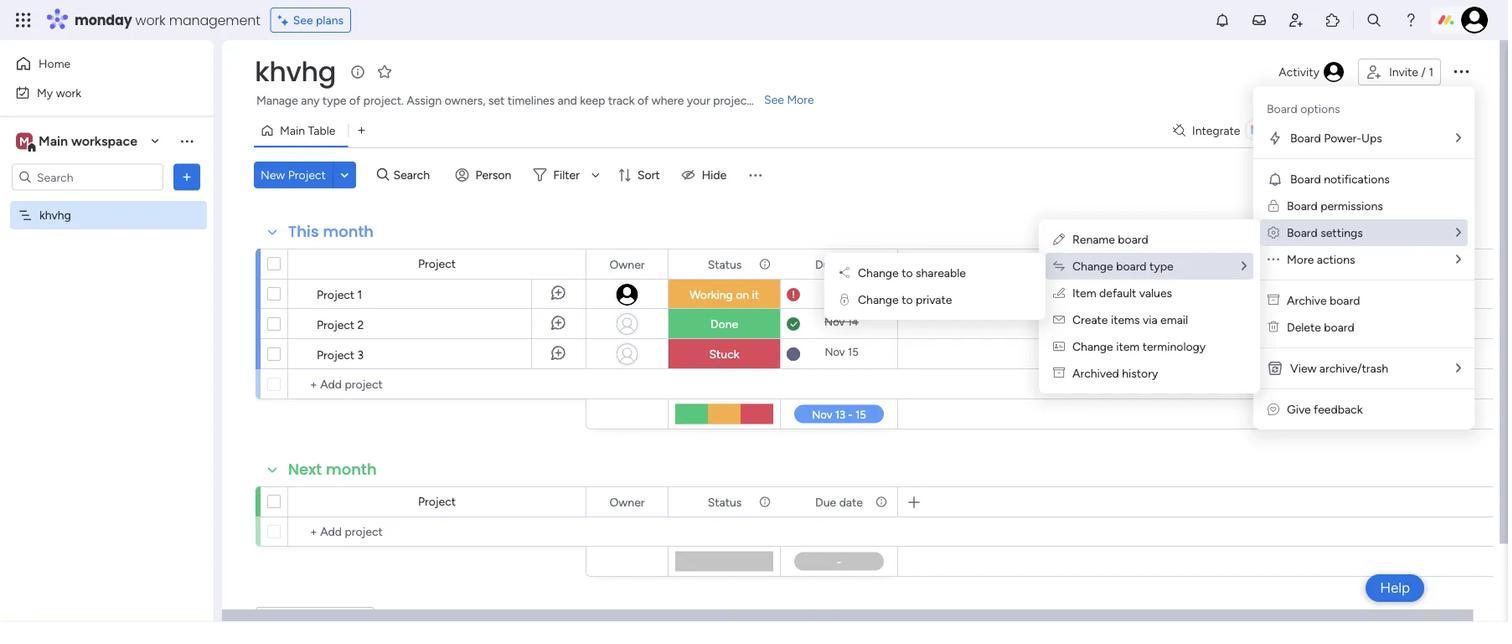 Task type: locate. For each thing, give the bounding box(es) containing it.
give
[[1287, 403, 1311, 417]]

1 horizontal spatial column information image
[[875, 496, 888, 509]]

0 horizontal spatial main
[[39, 133, 68, 149]]

1 vertical spatial status
[[708, 495, 742, 509]]

0 vertical spatial due
[[815, 257, 836, 272]]

2 of from the left
[[638, 93, 649, 108]]

0 vertical spatial work
[[135, 10, 166, 29]]

my
[[37, 85, 53, 100]]

2 due date from the top
[[815, 495, 863, 509]]

type
[[323, 93, 346, 108], [1150, 259, 1174, 274]]

my work button
[[10, 79, 180, 106]]

of right track
[[638, 93, 649, 108]]

nov left 14
[[825, 315, 845, 329]]

list arrow image right automate
[[1456, 132, 1461, 144]]

feedback
[[1314, 403, 1363, 417]]

1 right /
[[1429, 65, 1434, 79]]

type up values
[[1150, 259, 1174, 274]]

0 horizontal spatial options image
[[902, 252, 934, 277]]

owner for 2nd owner field from the top
[[610, 495, 645, 509]]

change for change to private
[[858, 293, 899, 307]]

nov left 15
[[825, 346, 845, 359]]

change
[[1073, 259, 1113, 274], [858, 266, 899, 280], [858, 293, 899, 307], [1073, 340, 1113, 354]]

due left dapulse share icon
[[815, 257, 836, 272]]

see inside button
[[293, 13, 313, 27]]

0 horizontal spatial column information image
[[758, 258, 772, 271]]

my work
[[37, 85, 81, 100]]

board
[[1118, 233, 1149, 247], [1116, 259, 1147, 274], [1330, 294, 1360, 308], [1324, 321, 1355, 335]]

integrate
[[1192, 124, 1241, 138]]

angle down image
[[341, 169, 349, 181]]

nov left "13" at the top right of page
[[825, 286, 845, 300]]

owner for 1st owner field from the top
[[610, 257, 645, 272]]

option
[[0, 200, 214, 204]]

0 horizontal spatial see
[[293, 13, 313, 27]]

Status field
[[704, 255, 746, 274], [704, 493, 746, 512]]

item
[[1073, 286, 1097, 300]]

dapulse archived image down v2 client name column icon
[[1053, 367, 1065, 381]]

select product image
[[15, 12, 32, 28]]

add to favorites image
[[376, 63, 393, 80]]

change down create
[[1073, 340, 1113, 354]]

invite
[[1389, 65, 1419, 79]]

1 vertical spatial see
[[764, 93, 784, 107]]

1 vertical spatial list arrow image
[[1456, 253, 1461, 266]]

more
[[787, 93, 814, 107], [1287, 253, 1314, 267]]

list arrow image
[[1456, 227, 1461, 239], [1456, 253, 1461, 266], [1456, 362, 1461, 375]]

board settings
[[1287, 226, 1363, 240]]

person button
[[449, 162, 522, 189]]

options
[[1301, 102, 1340, 116]]

sort
[[638, 168, 660, 182]]

main inside 'main table' button
[[280, 124, 305, 138]]

nov 14
[[825, 315, 859, 329]]

2 due from the top
[[815, 495, 836, 509]]

board up "delete board"
[[1330, 294, 1360, 308]]

0 vertical spatial owner
[[610, 257, 645, 272]]

1 horizontal spatial type
[[1150, 259, 1174, 274]]

work for monday
[[135, 10, 166, 29]]

2
[[357, 318, 364, 332]]

status up working on it
[[708, 257, 742, 272]]

board down board options
[[1290, 131, 1321, 145]]

board up item default values
[[1116, 259, 1147, 274]]

of down show board description icon
[[349, 93, 361, 108]]

collapse board header image
[[1457, 124, 1471, 137]]

1 vertical spatial 1
[[357, 287, 362, 302]]

gary orlando image
[[1461, 7, 1488, 34]]

3 nov from the top
[[825, 346, 845, 359]]

0 horizontal spatial type
[[323, 93, 346, 108]]

home button
[[10, 50, 180, 77]]

0 vertical spatial status field
[[704, 255, 746, 274]]

1 status from the top
[[708, 257, 742, 272]]

main for main table
[[280, 124, 305, 138]]

due
[[815, 257, 836, 272], [815, 495, 836, 509]]

1 vertical spatial type
[[1150, 259, 1174, 274]]

dapulse share image
[[840, 266, 850, 280]]

type for any
[[323, 93, 346, 108]]

work for my
[[56, 85, 81, 100]]

to left private at the top right
[[902, 293, 913, 307]]

next month
[[288, 459, 377, 481]]

main inside workspace selection element
[[39, 133, 68, 149]]

options image right /
[[1451, 61, 1471, 81]]

status left column information image
[[708, 495, 742, 509]]

1 vertical spatial work
[[56, 85, 81, 100]]

0 vertical spatial list arrow image
[[1456, 227, 1461, 239]]

1 vertical spatial status field
[[704, 493, 746, 512]]

3 list arrow image from the top
[[1456, 362, 1461, 375]]

month right next
[[326, 459, 377, 481]]

0 vertical spatial to
[[902, 266, 913, 280]]

date
[[839, 257, 863, 272], [839, 495, 863, 509]]

manage
[[256, 93, 298, 108]]

1 vertical spatial due date field
[[811, 493, 867, 512]]

2 vertical spatial nov
[[825, 346, 845, 359]]

2 vertical spatial list arrow image
[[1456, 362, 1461, 375]]

change down rename
[[1073, 259, 1113, 274]]

status field left column information image
[[704, 493, 746, 512]]

any
[[301, 93, 320, 108]]

1 owner from the top
[[610, 257, 645, 272]]

management
[[169, 10, 260, 29]]

history
[[1122, 367, 1158, 381]]

month for next month
[[326, 459, 377, 481]]

main left the "table"
[[280, 124, 305, 138]]

2 to from the top
[[902, 293, 913, 307]]

change up 14
[[858, 293, 899, 307]]

1 up the 2
[[357, 287, 362, 302]]

see plans button
[[270, 8, 351, 33]]

board right dapulse admin menu icon
[[1287, 226, 1318, 240]]

v2 item default values image
[[1053, 286, 1065, 300]]

type right any
[[323, 93, 346, 108]]

assign
[[407, 93, 442, 108]]

work right monday
[[135, 10, 166, 29]]

workspace image
[[16, 132, 33, 150]]

email
[[1161, 313, 1188, 327]]

list arrow image for archive board
[[1456, 362, 1461, 375]]

project
[[288, 168, 326, 182], [418, 257, 456, 271], [317, 287, 355, 302], [317, 318, 355, 332], [317, 348, 355, 362], [418, 495, 456, 509]]

1 horizontal spatial 1
[[1429, 65, 1434, 79]]

archive
[[1287, 294, 1327, 308]]

due date up nov 13
[[815, 257, 863, 272]]

3
[[357, 348, 364, 362]]

1 due date field from the top
[[811, 255, 867, 274]]

menu
[[1254, 86, 1475, 430]]

dapulse archived image up v2 delete line icon
[[1268, 294, 1280, 308]]

invite / 1
[[1389, 65, 1434, 79]]

1 horizontal spatial dapulse archived image
[[1268, 294, 1280, 308]]

1 vertical spatial month
[[326, 459, 377, 481]]

main table button
[[254, 117, 348, 144]]

dapulse integrations image
[[1173, 124, 1186, 137]]

change up "13" at the top right of page
[[858, 266, 899, 280]]

1 list arrow image from the top
[[1456, 227, 1461, 239]]

see inside 'link'
[[764, 93, 784, 107]]

board up change board type
[[1118, 233, 1149, 247]]

1 vertical spatial list arrow image
[[1242, 260, 1247, 272]]

0 vertical spatial owner field
[[605, 255, 649, 274]]

stands.
[[754, 93, 791, 108]]

monday
[[75, 10, 132, 29]]

keep
[[580, 93, 605, 108]]

person
[[476, 168, 511, 182]]

0 horizontal spatial khvhg
[[39, 208, 71, 222]]

dapulse private image
[[841, 293, 849, 307]]

help image
[[1403, 12, 1420, 28]]

1 vertical spatial nov
[[825, 315, 845, 329]]

1 date from the top
[[839, 257, 863, 272]]

1
[[1429, 65, 1434, 79], [357, 287, 362, 302]]

options image up change to private
[[902, 252, 934, 277]]

1 vertical spatial owner
[[610, 495, 645, 509]]

board down archive board
[[1324, 321, 1355, 335]]

Owner field
[[605, 255, 649, 274], [605, 493, 649, 512]]

board power-ups
[[1290, 131, 1382, 145]]

due date field right column information image
[[811, 493, 867, 512]]

1 nov from the top
[[825, 286, 845, 300]]

0 vertical spatial date
[[839, 257, 863, 272]]

workspace
[[71, 133, 137, 149]]

0 horizontal spatial list arrow image
[[1242, 260, 1247, 272]]

sort button
[[611, 162, 670, 189]]

board up board power-ups image
[[1267, 102, 1298, 116]]

1 horizontal spatial options image
[[1451, 61, 1471, 81]]

timelines
[[508, 93, 555, 108]]

1 horizontal spatial more
[[1287, 253, 1314, 267]]

0 vertical spatial nov
[[825, 286, 845, 300]]

board for board notifications
[[1290, 172, 1321, 186]]

more right project
[[787, 93, 814, 107]]

1 horizontal spatial main
[[280, 124, 305, 138]]

Due date field
[[811, 255, 867, 274], [811, 493, 867, 512]]

khvhg down search in workspace field
[[39, 208, 71, 222]]

dapulse archived image
[[1268, 294, 1280, 308], [1053, 367, 1065, 381]]

1 to from the top
[[902, 266, 913, 280]]

1 horizontal spatial of
[[638, 93, 649, 108]]

1 due from the top
[[815, 257, 836, 272]]

board right board notifications image
[[1290, 172, 1321, 186]]

0 vertical spatial due date
[[815, 257, 863, 272]]

0 vertical spatial more
[[787, 93, 814, 107]]

1 vertical spatial due
[[815, 495, 836, 509]]

2 owner from the top
[[610, 495, 645, 509]]

v2 overdue deadline image
[[787, 287, 800, 303]]

0 vertical spatial due date field
[[811, 255, 867, 274]]

more right more dots "image"
[[1287, 253, 1314, 267]]

due date
[[815, 257, 863, 272], [815, 495, 863, 509]]

invite members image
[[1288, 12, 1305, 28]]

options image
[[1451, 61, 1471, 81], [902, 252, 934, 277]]

2 nov from the top
[[825, 315, 845, 329]]

column information image
[[758, 258, 772, 271], [875, 496, 888, 509]]

2 list arrow image from the top
[[1456, 253, 1461, 266]]

0 vertical spatial type
[[323, 93, 346, 108]]

0 horizontal spatial more
[[787, 93, 814, 107]]

dapulse archived image for archived history
[[1053, 367, 1065, 381]]

month right "this"
[[323, 221, 374, 243]]

settings
[[1321, 226, 1363, 240]]

change for change to shareable
[[858, 266, 899, 280]]

status
[[708, 257, 742, 272], [708, 495, 742, 509]]

work right my
[[56, 85, 81, 100]]

rename
[[1073, 233, 1115, 247]]

1 vertical spatial due date
[[815, 495, 863, 509]]

working
[[690, 288, 733, 302]]

list arrow image
[[1456, 132, 1461, 144], [1242, 260, 1247, 272]]

view
[[1290, 362, 1317, 376]]

actions
[[1317, 253, 1355, 267]]

see for see plans
[[293, 13, 313, 27]]

1 vertical spatial more
[[1287, 253, 1314, 267]]

0 vertical spatial column information image
[[758, 258, 772, 271]]

1 horizontal spatial see
[[764, 93, 784, 107]]

0 horizontal spatial of
[[349, 93, 361, 108]]

project inside button
[[288, 168, 326, 182]]

0 vertical spatial dapulse archived image
[[1268, 294, 1280, 308]]

1 of from the left
[[349, 93, 361, 108]]

1 vertical spatial khvhg
[[39, 208, 71, 222]]

due right column information image
[[815, 495, 836, 509]]

due for first due date field from the bottom of the page
[[815, 495, 836, 509]]

0 vertical spatial list arrow image
[[1456, 132, 1461, 144]]

work inside button
[[56, 85, 81, 100]]

1 status field from the top
[[704, 255, 746, 274]]

due date field up nov 13
[[811, 255, 867, 274]]

0 vertical spatial see
[[293, 13, 313, 27]]

see right project
[[764, 93, 784, 107]]

month inside field
[[326, 459, 377, 481]]

khvhg
[[255, 53, 336, 91], [39, 208, 71, 222]]

0 vertical spatial status
[[708, 257, 742, 272]]

2 date from the top
[[839, 495, 863, 509]]

1 vertical spatial to
[[902, 293, 913, 307]]

shareable
[[916, 266, 966, 280]]

see plans
[[293, 13, 344, 27]]

1 vertical spatial column information image
[[875, 496, 888, 509]]

1 horizontal spatial work
[[135, 10, 166, 29]]

to up change to private
[[902, 266, 913, 280]]

2 status field from the top
[[704, 493, 746, 512]]

board notifications image
[[1267, 171, 1284, 188]]

v2 permission outline image
[[1269, 199, 1279, 213]]

of
[[349, 93, 361, 108], [638, 93, 649, 108]]

1 horizontal spatial list arrow image
[[1456, 132, 1461, 144]]

set
[[488, 93, 505, 108]]

see more
[[764, 93, 814, 107]]

where
[[652, 93, 684, 108]]

0 vertical spatial 1
[[1429, 65, 1434, 79]]

month for this month
[[323, 221, 374, 243]]

khvhg up any
[[255, 53, 336, 91]]

Search in workspace field
[[35, 168, 140, 187]]

see left plans
[[293, 13, 313, 27]]

2 due date field from the top
[[811, 493, 867, 512]]

main right workspace icon
[[39, 133, 68, 149]]

0 horizontal spatial dapulse archived image
[[1053, 367, 1065, 381]]

1 vertical spatial dapulse archived image
[[1053, 367, 1065, 381]]

due date right column information image
[[815, 495, 863, 509]]

track
[[608, 93, 635, 108]]

terminology
[[1143, 340, 1206, 354]]

1 vertical spatial owner field
[[605, 493, 649, 512]]

see
[[293, 13, 313, 27], [764, 93, 784, 107]]

list arrow image for board power-ups
[[1456, 132, 1461, 144]]

list arrow image left more dots "image"
[[1242, 260, 1247, 272]]

1 vertical spatial date
[[839, 495, 863, 509]]

main workspace
[[39, 133, 137, 149]]

change for change board type
[[1073, 259, 1113, 274]]

work
[[135, 10, 166, 29], [56, 85, 81, 100]]

main
[[280, 124, 305, 138], [39, 133, 68, 149]]

Next month field
[[284, 459, 381, 481]]

2 status from the top
[[708, 495, 742, 509]]

month inside 'field'
[[323, 221, 374, 243]]

filter
[[553, 168, 580, 182]]

board right v2 permission outline image
[[1287, 199, 1318, 213]]

main table
[[280, 124, 336, 138]]

status field up working on it
[[704, 255, 746, 274]]

0 vertical spatial khvhg
[[255, 53, 336, 91]]

0 horizontal spatial work
[[56, 85, 81, 100]]

0 vertical spatial month
[[323, 221, 374, 243]]



Task type: vqa. For each thing, say whether or not it's contained in the screenshot.
INTEGRATE
yes



Task type: describe. For each thing, give the bounding box(es) containing it.
/
[[1421, 65, 1426, 79]]

v2 email column image
[[1053, 313, 1065, 327]]

show board description image
[[348, 64, 368, 80]]

filter button
[[527, 162, 606, 189]]

1 vertical spatial options image
[[902, 252, 934, 277]]

activity
[[1279, 65, 1320, 79]]

change item terminology
[[1073, 340, 1206, 354]]

change for change item terminology
[[1073, 340, 1113, 354]]

done
[[711, 317, 738, 331]]

arrow down image
[[586, 165, 606, 185]]

menu image
[[747, 167, 764, 184]]

table
[[308, 124, 336, 138]]

nov for nov 15
[[825, 346, 845, 359]]

v2 delete line image
[[1268, 321, 1280, 335]]

next
[[288, 459, 322, 481]]

item default values
[[1073, 286, 1172, 300]]

via
[[1143, 313, 1158, 327]]

project 2
[[317, 318, 364, 332]]

hide
[[702, 168, 727, 182]]

nov 13
[[825, 286, 858, 300]]

board for board settings
[[1287, 226, 1318, 240]]

v2 user feedback image
[[1268, 403, 1280, 417]]

workspace selection element
[[16, 131, 140, 153]]

project
[[713, 93, 751, 108]]

main for main workspace
[[39, 133, 68, 149]]

to for shareable
[[902, 266, 913, 280]]

khvhg field
[[251, 53, 340, 91]]

15
[[848, 346, 859, 359]]

nov for nov 14
[[825, 315, 845, 329]]

archived history
[[1073, 367, 1158, 381]]

autopilot image
[[1346, 119, 1360, 141]]

hide button
[[675, 162, 737, 189]]

board for change
[[1116, 259, 1147, 274]]

add view image
[[358, 125, 365, 137]]

more dots image
[[1268, 253, 1280, 267]]

view archive/trash image
[[1267, 360, 1284, 377]]

private
[[916, 293, 952, 307]]

14
[[848, 315, 859, 329]]

options image
[[178, 169, 195, 186]]

project 1
[[317, 287, 362, 302]]

due for 1st due date field
[[815, 257, 836, 272]]

1 inside button
[[1429, 65, 1434, 79]]

values
[[1139, 286, 1172, 300]]

+ Add project text field
[[297, 375, 578, 395]]

13
[[848, 286, 858, 300]]

see for see more
[[764, 93, 784, 107]]

this
[[288, 221, 319, 243]]

more actions
[[1287, 253, 1355, 267]]

give feedback
[[1287, 403, 1363, 417]]

2 owner field from the top
[[605, 493, 649, 512]]

plans
[[316, 13, 344, 27]]

board for board power-ups
[[1290, 131, 1321, 145]]

column information image
[[758, 496, 772, 509]]

monday work management
[[75, 10, 260, 29]]

your
[[687, 93, 710, 108]]

board for board options
[[1267, 102, 1298, 116]]

help button
[[1366, 575, 1425, 603]]

notifications image
[[1214, 12, 1231, 28]]

board permissions
[[1287, 199, 1383, 213]]

1 due date from the top
[[815, 257, 863, 272]]

item
[[1116, 340, 1140, 354]]

nov for nov 13
[[825, 286, 845, 300]]

board power-ups image
[[1267, 130, 1284, 147]]

0 horizontal spatial 1
[[357, 287, 362, 302]]

change to private
[[858, 293, 952, 307]]

nov 15
[[825, 346, 859, 359]]

help
[[1380, 580, 1410, 597]]

new project button
[[254, 162, 333, 189]]

ups
[[1362, 131, 1382, 145]]

list arrow image for change board type
[[1242, 260, 1247, 272]]

+ Add project text field
[[297, 522, 578, 542]]

change to shareable
[[858, 266, 966, 280]]

project 3
[[317, 348, 364, 362]]

and
[[558, 93, 577, 108]]

archive/trash
[[1320, 362, 1389, 376]]

board for rename
[[1118, 233, 1149, 247]]

stuck
[[709, 347, 740, 362]]

inbox image
[[1251, 12, 1268, 28]]

it
[[752, 288, 759, 302]]

owners,
[[445, 93, 486, 108]]

column information image for this month
[[758, 258, 772, 271]]

0 vertical spatial options image
[[1451, 61, 1471, 81]]

board for delete
[[1324, 321, 1355, 335]]

view archive/trash
[[1290, 362, 1389, 376]]

activity button
[[1272, 59, 1352, 85]]

1 owner field from the top
[[605, 255, 649, 274]]

Search field
[[389, 163, 440, 187]]

dapulse archived image for archive board
[[1268, 294, 1280, 308]]

notifications
[[1324, 172, 1390, 186]]

v2 change image
[[1053, 259, 1065, 274]]

board for board permissions
[[1287, 199, 1318, 213]]

default
[[1099, 286, 1137, 300]]

create items via email
[[1073, 313, 1188, 327]]

type for board
[[1150, 259, 1174, 274]]

to for private
[[902, 293, 913, 307]]

this month
[[288, 221, 374, 243]]

power-
[[1324, 131, 1362, 145]]

v2 done deadline image
[[787, 316, 800, 332]]

archived
[[1073, 367, 1119, 381]]

1 horizontal spatial khvhg
[[255, 53, 336, 91]]

dapulse admin menu image
[[1268, 226, 1280, 240]]

This month field
[[284, 221, 378, 243]]

project.
[[363, 93, 404, 108]]

khvhg list box
[[0, 198, 214, 456]]

v2 client name column image
[[1053, 340, 1065, 354]]

new
[[261, 168, 285, 182]]

invite / 1 button
[[1358, 59, 1441, 85]]

more inside 'link'
[[787, 93, 814, 107]]

column information image for next month
[[875, 496, 888, 509]]

menu containing board options
[[1254, 86, 1475, 430]]

board options
[[1267, 102, 1340, 116]]

on
[[736, 288, 749, 302]]

workspace options image
[[178, 133, 195, 149]]

create
[[1073, 313, 1108, 327]]

m
[[19, 134, 29, 148]]

board for archive
[[1330, 294, 1360, 308]]

list arrow image for board settings
[[1456, 253, 1461, 266]]

new project
[[261, 168, 326, 182]]

permissions
[[1321, 199, 1383, 213]]

manage any type of project. assign owners, set timelines and keep track of where your project stands.
[[256, 93, 791, 108]]

dapulse edit image
[[1053, 233, 1065, 247]]

apps image
[[1325, 12, 1342, 28]]

khvhg inside list box
[[39, 208, 71, 222]]

change board type
[[1073, 259, 1174, 274]]

delete board
[[1287, 321, 1355, 335]]

v2 search image
[[377, 166, 389, 185]]

search everything image
[[1366, 12, 1383, 28]]



